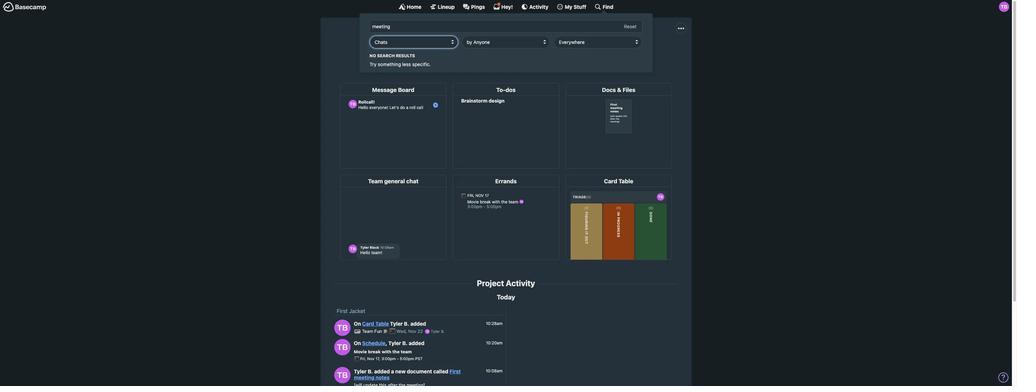 Task type: locate. For each thing, give the bounding box(es) containing it.
rabits
[[522, 47, 536, 53]]

people on this project element
[[520, 54, 539, 75]]

tyler black image
[[334, 367, 351, 384]]

1 horizontal spatial jacket
[[502, 31, 536, 44]]

specific.
[[412, 61, 431, 67]]

b.
[[404, 321, 409, 327], [441, 330, 445, 334], [402, 341, 408, 347], [368, 369, 373, 375]]

jacket for first jacket let's create the first jacket of the company! i am thinking rabits and strips and colors! a lot of colors!
[[502, 31, 536, 44]]

on card table tyler b. added
[[354, 321, 426, 327]]

on schedule ,       tyler b. added
[[354, 341, 425, 347]]

let's
[[381, 47, 393, 53]]

2 vertical spatial first
[[450, 369, 461, 375]]

activity up today
[[506, 279, 535, 288]]

b. right 22
[[441, 330, 445, 334]]

and right strips
[[563, 47, 573, 53]]

17,
[[376, 357, 381, 361]]

the up -
[[393, 349, 400, 355]]

10:08am
[[486, 369, 503, 374]]

jacket inside first jacket let's create the first jacket of the company! i am thinking rabits and strips and colors! a lot of colors!
[[502, 31, 536, 44]]

first
[[420, 47, 430, 53]]

fri,
[[360, 357, 366, 361]]

team fun
[[362, 329, 383, 335]]

22
[[418, 329, 423, 335]]

something
[[378, 61, 401, 67]]

first inside first jacket let's create the first jacket of the company! i am thinking rabits and strips and colors! a lot of colors!
[[477, 31, 499, 44]]

pings
[[471, 4, 485, 10]]

tyler black image
[[1000, 2, 1010, 12], [334, 320, 351, 336], [425, 330, 430, 334], [334, 339, 351, 356]]

0 horizontal spatial of
[[448, 47, 453, 53]]

tyler
[[390, 321, 403, 327], [431, 330, 440, 334], [389, 341, 401, 347], [354, 369, 367, 375]]

b. up "wed, nov 22"
[[404, 321, 409, 327]]

0 vertical spatial on
[[354, 321, 361, 327]]

activity left my
[[530, 4, 549, 10]]

1 vertical spatial first
[[337, 309, 348, 315]]

added
[[411, 321, 426, 327], [409, 341, 425, 347], [374, 369, 390, 375]]

first
[[477, 31, 499, 44], [337, 309, 348, 315], [450, 369, 461, 375]]

b. left notes
[[368, 369, 373, 375]]

0 vertical spatial added
[[411, 321, 426, 327]]

1 on from the top
[[354, 321, 361, 327]]

tyler b. added a new document called
[[354, 369, 450, 375]]

of right lot
[[609, 47, 614, 53]]

my stuff button
[[557, 3, 587, 10]]

of
[[448, 47, 453, 53], [609, 47, 614, 53]]

first for first jacket
[[337, 309, 348, 315]]

0 vertical spatial first
[[477, 31, 499, 44]]

nov inside movie break with the team fri, nov 17, 3:00pm -     5:00pm pst
[[367, 357, 375, 361]]

create
[[394, 47, 410, 53]]

lineup
[[438, 4, 455, 10]]

pst
[[415, 357, 423, 361]]

document
[[407, 369, 432, 375]]

colors! left the a
[[574, 47, 591, 53]]

stuff
[[574, 4, 587, 10]]

5:00pm
[[400, 357, 414, 361]]

activity
[[530, 4, 549, 10], [506, 279, 535, 288]]

jacket up the card
[[349, 309, 365, 315]]

notes
[[376, 375, 390, 381]]

the left 'company!'
[[454, 47, 462, 53]]

the left 'first' at the top left of the page
[[411, 47, 419, 53]]

first jacket let's create the first jacket of the company! i am thinking rabits and strips and colors! a lot of colors!
[[381, 31, 632, 53]]

colors!
[[574, 47, 591, 53], [615, 47, 632, 53]]

i
[[489, 47, 491, 53]]

on left the card
[[354, 321, 361, 327]]

first for first meeting notes
[[450, 369, 461, 375]]

first inside first meeting notes
[[450, 369, 461, 375]]

movie break with the team link
[[354, 349, 412, 355]]

hey!
[[502, 4, 513, 10]]

0 horizontal spatial first
[[337, 309, 348, 315]]

on
[[354, 321, 361, 327], [354, 341, 361, 347]]

first jacket link
[[337, 309, 365, 315]]

on up the movie
[[354, 341, 361, 347]]

3:00pm
[[382, 357, 396, 361]]

2 and from the left
[[563, 47, 573, 53]]

break
[[368, 349, 381, 355]]

no
[[370, 53, 376, 58]]

try something less specific. alert
[[370, 53, 643, 68]]

tyler b.
[[430, 330, 445, 334]]

1 vertical spatial added
[[409, 341, 425, 347]]

called
[[434, 369, 449, 375]]

added left the a
[[374, 369, 390, 375]]

nov left 17,
[[367, 357, 375, 361]]

1 horizontal spatial colors!
[[615, 47, 632, 53]]

jacket
[[502, 31, 536, 44], [349, 309, 365, 315]]

nov
[[408, 329, 417, 335], [367, 357, 375, 361]]

the
[[411, 47, 419, 53], [454, 47, 462, 53], [393, 349, 400, 355]]

new
[[395, 369, 406, 375]]

1 horizontal spatial first
[[450, 369, 461, 375]]

0 vertical spatial nov
[[408, 329, 417, 335]]

2 on from the top
[[354, 341, 361, 347]]

my
[[565, 4, 573, 10]]

1 horizontal spatial and
[[563, 47, 573, 53]]

10:28am
[[486, 321, 503, 327]]

2 horizontal spatial first
[[477, 31, 499, 44]]

meeting
[[354, 375, 375, 381]]

a
[[391, 369, 394, 375]]

jacket up 'thinking'
[[502, 31, 536, 44]]

1 vertical spatial nov
[[367, 357, 375, 361]]

1 vertical spatial on
[[354, 341, 361, 347]]

added up 22
[[411, 321, 426, 327]]

home link
[[399, 3, 422, 10]]

results
[[396, 53, 415, 58]]

and
[[537, 47, 547, 53], [563, 47, 573, 53]]

company!
[[464, 47, 488, 53]]

0 horizontal spatial jacket
[[349, 309, 365, 315]]

1 vertical spatial jacket
[[349, 309, 365, 315]]

team
[[362, 329, 373, 335]]

tyler up the wed,
[[390, 321, 403, 327]]

0 horizontal spatial nov
[[367, 357, 375, 361]]

2 horizontal spatial the
[[454, 47, 462, 53]]

2 colors! from the left
[[615, 47, 632, 53]]

and left strips
[[537, 47, 547, 53]]

with
[[382, 349, 391, 355]]

main element
[[0, 0, 1012, 73]]

0 vertical spatial activity
[[530, 4, 549, 10]]

0 horizontal spatial colors!
[[574, 47, 591, 53]]

None reset field
[[621, 22, 640, 31]]

colors! right lot
[[615, 47, 632, 53]]

-
[[397, 357, 399, 361]]

of right the jacket
[[448, 47, 453, 53]]

1 horizontal spatial nov
[[408, 329, 417, 335]]

search
[[377, 53, 395, 58]]

10:08am element
[[486, 369, 503, 374]]

0 horizontal spatial and
[[537, 47, 547, 53]]

tyler right 22
[[431, 330, 440, 334]]

0 vertical spatial jacket
[[502, 31, 536, 44]]

0 horizontal spatial the
[[393, 349, 400, 355]]

home
[[407, 4, 422, 10]]

movie break with the team fri, nov 17, 3:00pm -     5:00pm pst
[[354, 349, 423, 361]]

a
[[592, 47, 596, 53]]

added down 22
[[409, 341, 425, 347]]

1 horizontal spatial of
[[609, 47, 614, 53]]

jacket
[[432, 47, 446, 53]]

nov left 22
[[408, 329, 417, 335]]



Task type: vqa. For each thing, say whether or not it's contained in the screenshot.
WED, NOV 22
yes



Task type: describe. For each thing, give the bounding box(es) containing it.
1 and from the left
[[537, 47, 547, 53]]

first meeting notes
[[354, 369, 461, 381]]

no search results try something less specific.
[[370, 53, 431, 67]]

today
[[497, 294, 515, 301]]

find button
[[595, 3, 614, 10]]

movie
[[354, 349, 367, 355]]

strips
[[548, 47, 562, 53]]

1 of from the left
[[448, 47, 453, 53]]

team
[[401, 349, 412, 355]]

wed, nov 22
[[397, 329, 424, 335]]

pings button
[[463, 3, 485, 10]]

table
[[376, 321, 389, 327]]

on for on schedule ,       tyler b. added
[[354, 341, 361, 347]]

added for tyler b. added
[[411, 321, 426, 327]]

the inside movie break with the team fri, nov 17, 3:00pm -     5:00pm pst
[[393, 349, 400, 355]]

thinking
[[501, 47, 521, 53]]

card table link
[[362, 321, 389, 327]]

jacket for first jacket
[[349, 309, 365, 315]]

try
[[370, 61, 377, 67]]

lineup link
[[430, 3, 455, 10]]

10:20am
[[486, 341, 503, 346]]

first jacket
[[337, 309, 365, 315]]

1 vertical spatial activity
[[506, 279, 535, 288]]

project
[[477, 279, 504, 288]]

Search for… search field
[[370, 20, 643, 33]]

10:20am element
[[486, 341, 503, 346]]

first for first jacket let's create the first jacket of the company! i am thinking rabits and strips and colors! a lot of colors!
[[477, 31, 499, 44]]

tyler right ,
[[389, 341, 401, 347]]

tyler down fri,
[[354, 369, 367, 375]]

fun
[[375, 329, 382, 335]]

switch accounts image
[[3, 2, 46, 12]]

,
[[386, 341, 387, 347]]

on for on card table tyler b. added
[[354, 321, 361, 327]]

wed,
[[397, 329, 407, 335]]

project activity
[[477, 279, 535, 288]]

am
[[492, 47, 500, 53]]

b. up team
[[402, 341, 408, 347]]

first meeting notes link
[[354, 369, 461, 381]]

2 vertical spatial added
[[374, 369, 390, 375]]

hey! button
[[493, 2, 513, 10]]

10:28am element
[[486, 321, 503, 327]]

less
[[402, 61, 411, 67]]

tyler black image inside main element
[[1000, 2, 1010, 12]]

1 colors! from the left
[[574, 47, 591, 53]]

2 of from the left
[[609, 47, 614, 53]]

my stuff
[[565, 4, 587, 10]]

lot
[[597, 47, 607, 53]]

none reset field inside main element
[[621, 22, 640, 31]]

schedule
[[362, 341, 386, 347]]

card
[[362, 321, 374, 327]]

added for ,       tyler b. added
[[409, 341, 425, 347]]

1 horizontal spatial the
[[411, 47, 419, 53]]

activity inside "link"
[[530, 4, 549, 10]]

find
[[603, 4, 614, 10]]

activity link
[[521, 3, 549, 10]]

schedule link
[[362, 341, 386, 347]]



